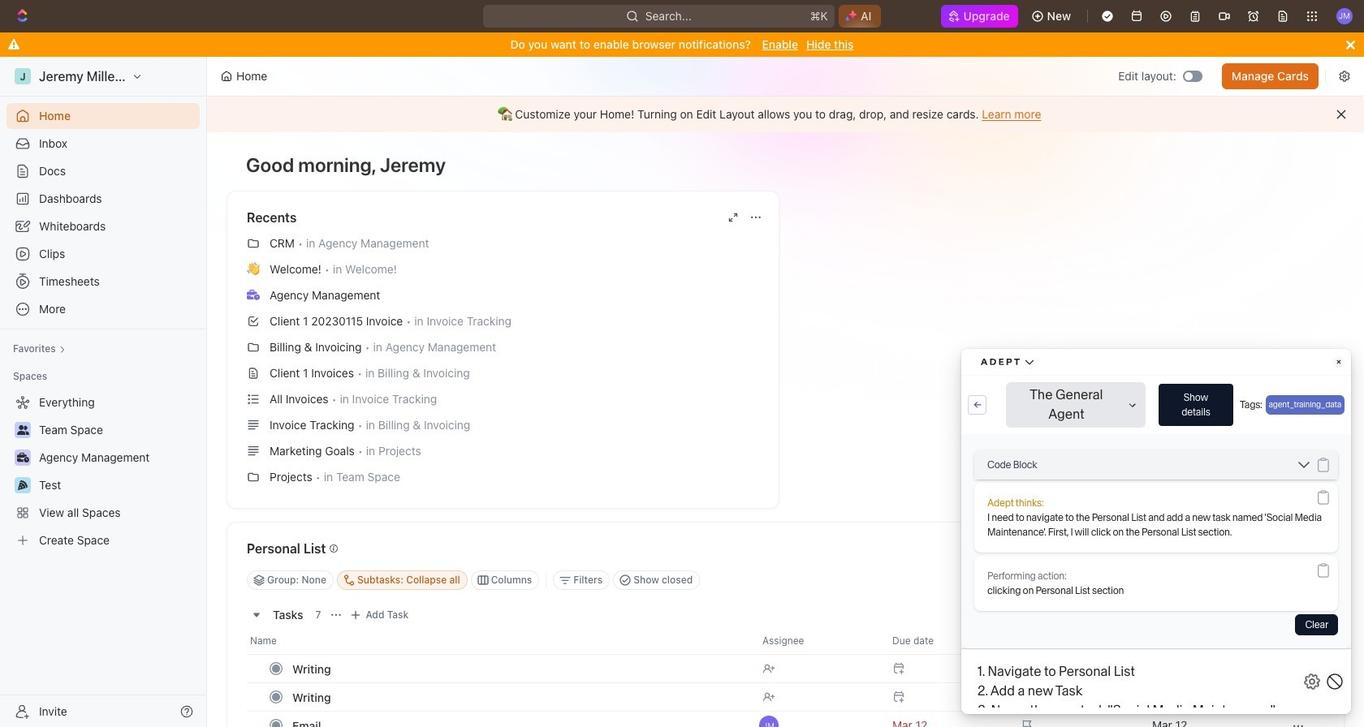 Task type: locate. For each thing, give the bounding box(es) containing it.
alert
[[207, 97, 1365, 132]]

tree
[[6, 390, 200, 554]]

business time image
[[247, 290, 260, 300]]



Task type: describe. For each thing, give the bounding box(es) containing it.
pizza slice image
[[18, 481, 28, 491]]

user group image
[[17, 426, 29, 435]]

business time image
[[17, 453, 29, 463]]

jeremy miller's workspace, , element
[[15, 68, 31, 84]]

sidebar navigation
[[0, 57, 210, 728]]

Search tasks... text field
[[1098, 569, 1261, 593]]

tree inside sidebar navigation
[[6, 390, 200, 554]]



Task type: vqa. For each thing, say whether or not it's contained in the screenshot.
dialog
no



